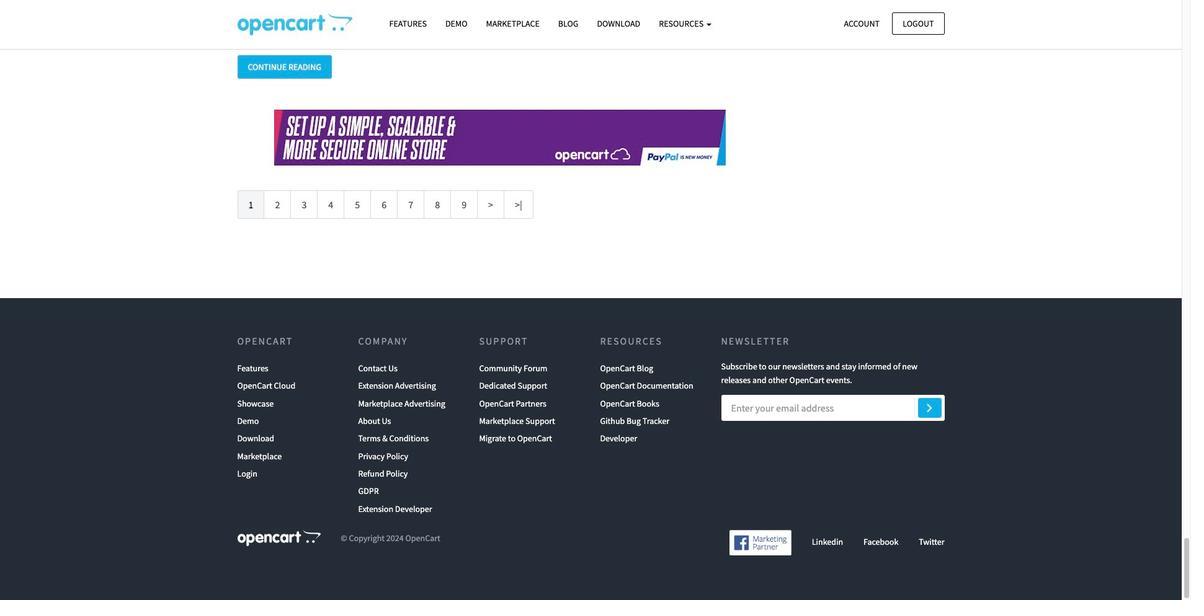 Task type: locate. For each thing, give the bounding box(es) containing it.
facebook marketing partner image
[[730, 531, 792, 556]]

opencart - blog image
[[237, 13, 352, 35]]

angle right image
[[928, 400, 933, 415]]



Task type: vqa. For each thing, say whether or not it's contained in the screenshot.
Toy Mega Multi Store Premium Opencart Theme Link to the left
no



Task type: describe. For each thing, give the bounding box(es) containing it.
opencart image
[[237, 531, 321, 547]]

Enter your email address text field
[[722, 395, 945, 422]]



